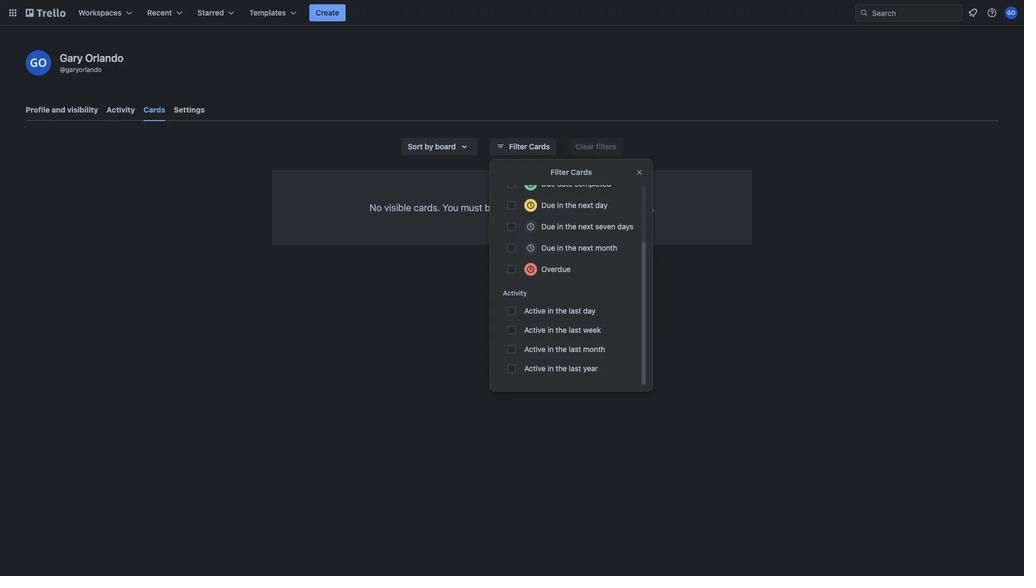Task type: locate. For each thing, give the bounding box(es) containing it.
cards
[[143, 105, 165, 114], [529, 142, 550, 151], [571, 168, 592, 177]]

0 horizontal spatial gary orlando (garyorlando) image
[[26, 50, 51, 76]]

2 to from the left
[[590, 202, 598, 213]]

1 vertical spatial gary orlando (garyorlando) image
[[26, 50, 51, 76]]

activity left cards link
[[107, 105, 135, 114]]

3 last from the top
[[569, 345, 581, 354]]

gary orlando (garyorlando) image left @
[[26, 50, 51, 76]]

next down it at the top right of the page
[[578, 222, 593, 231]]

filter cards
[[509, 142, 550, 151], [551, 168, 592, 177]]

next down due in the next seven days
[[578, 243, 593, 252]]

due down 'a'
[[541, 222, 555, 231]]

the up overdue
[[565, 243, 576, 252]]

workspaces button
[[72, 4, 139, 21]]

in left for
[[557, 201, 563, 210]]

due
[[541, 179, 555, 188], [541, 201, 555, 210], [541, 222, 555, 231], [541, 243, 555, 252]]

to right it at the top right of the page
[[590, 202, 598, 213]]

due in the next seven days
[[541, 222, 634, 231]]

in up active in the last year
[[548, 345, 554, 354]]

date
[[557, 179, 572, 188]]

in up 'active in the last week'
[[548, 306, 554, 315]]

next for month
[[578, 243, 593, 252]]

1 next from the top
[[578, 201, 593, 210]]

3 next from the top
[[578, 243, 593, 252]]

1 vertical spatial filter
[[551, 168, 569, 177]]

in for due in the next day
[[557, 201, 563, 210]]

close popover image
[[635, 168, 644, 177]]

1 horizontal spatial to
[[590, 202, 598, 213]]

active for active in the last week
[[524, 326, 546, 334]]

day right it at the top right of the page
[[595, 201, 608, 210]]

0 vertical spatial day
[[595, 201, 608, 210]]

day
[[595, 201, 608, 210], [583, 306, 595, 315]]

in for active in the last year
[[548, 364, 554, 373]]

recent button
[[141, 4, 189, 21]]

the
[[565, 201, 576, 210], [565, 222, 576, 231], [565, 243, 576, 252], [556, 306, 567, 315], [556, 326, 567, 334], [556, 345, 567, 354], [556, 364, 567, 373]]

month for due in the next month
[[595, 243, 617, 252]]

active up active in the last year
[[524, 345, 546, 354]]

profile and visibility link
[[26, 100, 98, 119]]

0 vertical spatial month
[[595, 243, 617, 252]]

due left for
[[541, 201, 555, 210]]

card
[[546, 202, 565, 213]]

1 active from the top
[[524, 306, 546, 315]]

open information menu image
[[987, 7, 997, 18]]

for
[[568, 202, 579, 213]]

active in the last month
[[524, 345, 605, 354]]

sort by board button
[[401, 138, 477, 155]]

starred
[[198, 8, 224, 17]]

0 vertical spatial cards
[[143, 105, 165, 114]]

added
[[498, 202, 525, 213]]

last left year
[[569, 364, 581, 373]]

in down 'active in the last day'
[[548, 326, 554, 334]]

clear filters button
[[569, 138, 623, 155]]

the down 'active in the last day'
[[556, 326, 567, 334]]

filter cards button
[[490, 138, 556, 155]]

the up 'active in the last week'
[[556, 306, 567, 315]]

1 horizontal spatial gary orlando (garyorlando) image
[[1005, 6, 1018, 19]]

active in the last year
[[524, 364, 598, 373]]

active for active in the last day
[[524, 306, 546, 315]]

2 due from the top
[[541, 201, 555, 210]]

month
[[595, 243, 617, 252], [583, 345, 605, 354]]

in down active in the last month
[[548, 364, 554, 373]]

settings link
[[174, 100, 205, 119]]

active in the last week
[[524, 326, 601, 334]]

gary orlando (garyorlando) image
[[1005, 6, 1018, 19], [26, 50, 51, 76]]

the left it at the top right of the page
[[565, 201, 576, 210]]

month down week
[[583, 345, 605, 354]]

1 vertical spatial month
[[583, 345, 605, 354]]

board
[[435, 142, 456, 151]]

in down "card"
[[557, 222, 563, 231]]

0 vertical spatial filter
[[509, 142, 527, 151]]

profile
[[26, 105, 50, 114]]

0 horizontal spatial filter cards
[[509, 142, 550, 151]]

last down 'active in the last week'
[[569, 345, 581, 354]]

cards right the activity link
[[143, 105, 165, 114]]

search image
[[860, 9, 868, 17]]

filter cards inside button
[[509, 142, 550, 151]]

next up due in the next seven days
[[578, 201, 593, 210]]

0 horizontal spatial to
[[528, 202, 536, 213]]

day up week
[[583, 306, 595, 315]]

last left week
[[569, 326, 581, 334]]

2 last from the top
[[569, 326, 581, 334]]

2 vertical spatial cards
[[571, 168, 592, 177]]

clear filters
[[575, 142, 616, 151]]

1 last from the top
[[569, 306, 581, 315]]

4 last from the top
[[569, 364, 581, 373]]

sort by board
[[408, 142, 456, 151]]

2 vertical spatial next
[[578, 243, 593, 252]]

3 active from the top
[[524, 345, 546, 354]]

orlando
[[85, 51, 123, 64]]

in up overdue
[[557, 243, 563, 252]]

filter
[[509, 142, 527, 151], [551, 168, 569, 177]]

last for year
[[569, 364, 581, 373]]

year
[[583, 364, 598, 373]]

1 vertical spatial cards
[[529, 142, 550, 151]]

due in the next day
[[541, 201, 608, 210]]

activity
[[107, 105, 135, 114], [503, 289, 527, 297]]

active down active in the last month
[[524, 364, 546, 373]]

days
[[617, 222, 634, 231]]

active down 'active in the last day'
[[524, 326, 546, 334]]

overdue
[[541, 265, 571, 274]]

activity up 'active in the last day'
[[503, 289, 527, 297]]

0 vertical spatial gary orlando (garyorlando) image
[[1005, 6, 1018, 19]]

the for active in the last year
[[556, 364, 567, 373]]

cards up due date completed
[[571, 168, 592, 177]]

1 to from the left
[[528, 202, 536, 213]]

1 vertical spatial next
[[578, 222, 593, 231]]

no visible cards. you must be added to a card for it to appear here.
[[370, 202, 655, 213]]

0 horizontal spatial filter
[[509, 142, 527, 151]]

0 horizontal spatial activity
[[107, 105, 135, 114]]

in for active in the last month
[[548, 345, 554, 354]]

in
[[557, 201, 563, 210], [557, 222, 563, 231], [557, 243, 563, 252], [548, 306, 554, 315], [548, 326, 554, 334], [548, 345, 554, 354], [548, 364, 554, 373]]

active up 'active in the last week'
[[524, 306, 546, 315]]

in for active in the last day
[[548, 306, 554, 315]]

the for due in the next day
[[565, 201, 576, 210]]

cards left clear
[[529, 142, 550, 151]]

last for week
[[569, 326, 581, 334]]

seven
[[595, 222, 615, 231]]

settings
[[174, 105, 205, 114]]

2 active from the top
[[524, 326, 546, 334]]

day for active in the last day
[[583, 306, 595, 315]]

active
[[524, 306, 546, 315], [524, 326, 546, 334], [524, 345, 546, 354], [524, 364, 546, 373]]

to
[[528, 202, 536, 213], [590, 202, 598, 213]]

1 horizontal spatial cards
[[529, 142, 550, 151]]

0 vertical spatial next
[[578, 201, 593, 210]]

the down for
[[565, 222, 576, 231]]

gary orlando (garyorlando) image right open information menu icon
[[1005, 6, 1018, 19]]

completed
[[575, 179, 611, 188]]

sort
[[408, 142, 423, 151]]

last for day
[[569, 306, 581, 315]]

last up 'active in the last week'
[[569, 306, 581, 315]]

1 vertical spatial day
[[583, 306, 595, 315]]

month down seven
[[595, 243, 617, 252]]

last
[[569, 306, 581, 315], [569, 326, 581, 334], [569, 345, 581, 354], [569, 364, 581, 373]]

next
[[578, 201, 593, 210], [578, 222, 593, 231], [578, 243, 593, 252]]

create button
[[309, 4, 346, 21]]

4 due from the top
[[541, 243, 555, 252]]

active in the last day
[[524, 306, 595, 315]]

0 vertical spatial filter cards
[[509, 142, 550, 151]]

the up active in the last year
[[556, 345, 567, 354]]

activity link
[[107, 100, 135, 119]]

due up overdue
[[541, 243, 555, 252]]

due left date
[[541, 179, 555, 188]]

4 active from the top
[[524, 364, 546, 373]]

0 vertical spatial activity
[[107, 105, 135, 114]]

create
[[316, 8, 339, 17]]

1 horizontal spatial activity
[[503, 289, 527, 297]]

the down active in the last month
[[556, 364, 567, 373]]

2 next from the top
[[578, 222, 593, 231]]

due for due in the next month
[[541, 243, 555, 252]]

1 horizontal spatial filter
[[551, 168, 569, 177]]

3 due from the top
[[541, 222, 555, 231]]

1 due from the top
[[541, 179, 555, 188]]

next for day
[[578, 201, 593, 210]]

to left 'a'
[[528, 202, 536, 213]]

recent
[[147, 8, 172, 17]]

1 vertical spatial filter cards
[[551, 168, 592, 177]]



Task type: vqa. For each thing, say whether or not it's contained in the screenshot.
Boards link
no



Task type: describe. For each thing, give the bounding box(es) containing it.
@
[[60, 66, 66, 73]]

garyorlando
[[66, 66, 102, 73]]

be
[[485, 202, 496, 213]]

by
[[425, 142, 433, 151]]

primary element
[[0, 0, 1024, 26]]

templates
[[249, 8, 286, 17]]

the for due in the next month
[[565, 243, 576, 252]]

2 horizontal spatial cards
[[571, 168, 592, 177]]

week
[[583, 326, 601, 334]]

gary orlando (garyorlando) image inside primary element
[[1005, 6, 1018, 19]]

the for active in the last month
[[556, 345, 567, 354]]

1 horizontal spatial filter cards
[[551, 168, 592, 177]]

due for due in the next seven days
[[541, 222, 555, 231]]

active for active in the last year
[[524, 364, 546, 373]]

Search field
[[868, 5, 962, 21]]

it
[[582, 202, 587, 213]]

and
[[52, 105, 65, 114]]

next for seven
[[578, 222, 593, 231]]

no
[[370, 202, 382, 213]]

day for due in the next day
[[595, 201, 608, 210]]

visibility
[[67, 105, 98, 114]]

templates button
[[243, 4, 303, 21]]

gary
[[60, 51, 83, 64]]

clear
[[575, 142, 594, 151]]

a
[[539, 202, 544, 213]]

due for due in the next day
[[541, 201, 555, 210]]

the for active in the last week
[[556, 326, 567, 334]]

month for active in the last month
[[583, 345, 605, 354]]

due date completed
[[541, 179, 611, 188]]

in for due in the next seven days
[[557, 222, 563, 231]]

1 vertical spatial activity
[[503, 289, 527, 297]]

workspaces
[[78, 8, 122, 17]]

appear
[[601, 202, 630, 213]]

profile and visibility
[[26, 105, 98, 114]]

last for month
[[569, 345, 581, 354]]

due for due date completed
[[541, 179, 555, 188]]

in for due in the next month
[[557, 243, 563, 252]]

visible
[[384, 202, 411, 213]]

the for due in the next seven days
[[565, 222, 576, 231]]

filter inside button
[[509, 142, 527, 151]]

you
[[442, 202, 458, 213]]

the for active in the last day
[[556, 306, 567, 315]]

active for active in the last month
[[524, 345, 546, 354]]

gary orlando @ garyorlando
[[60, 51, 123, 73]]

must
[[461, 202, 482, 213]]

0 notifications image
[[966, 6, 979, 19]]

cards.
[[414, 202, 440, 213]]

due in the next month
[[541, 243, 617, 252]]

back to home image
[[26, 4, 66, 21]]

here.
[[633, 202, 655, 213]]

0 horizontal spatial cards
[[143, 105, 165, 114]]

cards inside filter cards button
[[529, 142, 550, 151]]

in for active in the last week
[[548, 326, 554, 334]]

filters
[[596, 142, 616, 151]]

cards link
[[143, 100, 165, 121]]

starred button
[[191, 4, 241, 21]]



